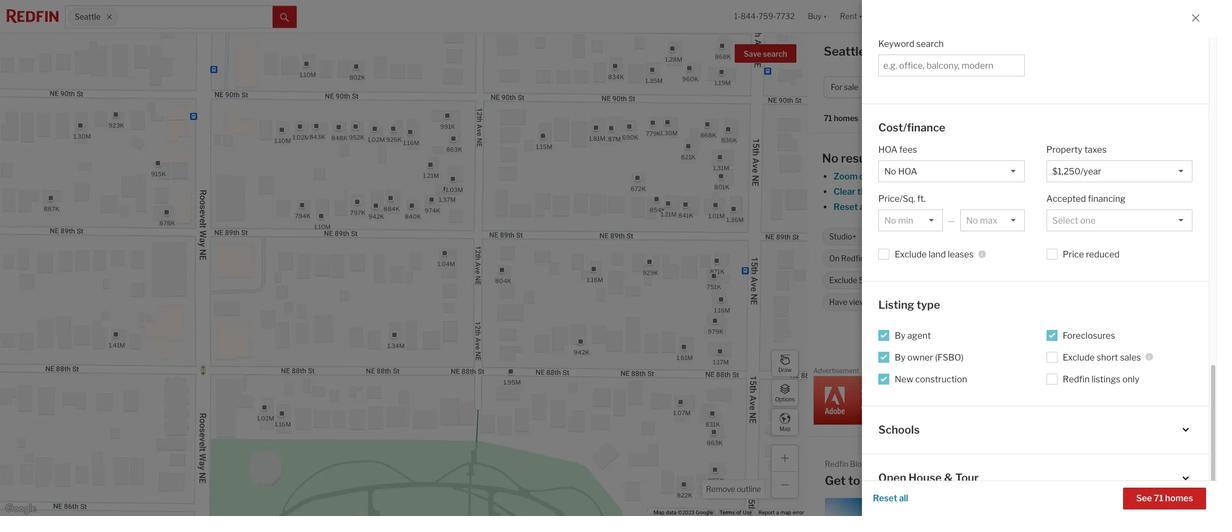 Task type: vqa. For each thing, say whether or not it's contained in the screenshot.
1.21M related to 1.21M
yes



Task type: locate. For each thing, give the bounding box(es) containing it.
1 vertical spatial 863k
[[707, 439, 723, 447]]

wa
[[871, 44, 892, 58], [944, 474, 964, 488]]

868k left 836k
[[700, 131, 716, 139]]

1 vertical spatial search
[[763, 49, 787, 58]]

871k
[[710, 268, 724, 276]]

reset down know
[[873, 494, 897, 504]]

1 vertical spatial more
[[866, 254, 885, 263]]

1 horizontal spatial 1.02m
[[293, 134, 310, 141]]

1 horizontal spatial map
[[779, 426, 790, 432]]

redfin for only
[[1063, 374, 1090, 385]]

0 horizontal spatial map
[[654, 510, 664, 516]]

1 horizontal spatial to
[[1040, 202, 1049, 212]]

property left taxes
[[1046, 145, 1083, 155]]

0 vertical spatial hoa
[[878, 145, 897, 155]]

1.34m
[[387, 342, 405, 350]]

1 vertical spatial report
[[759, 510, 775, 516]]

887k
[[44, 205, 60, 213]]

1 horizontal spatial exclude
[[895, 250, 927, 260]]

868k inside 868k 1.15m
[[700, 131, 716, 139]]

2 horizontal spatial to
[[1081, 254, 1089, 263]]

options button
[[771, 380, 799, 407]]

no left private
[[951, 276, 962, 285]]

1.21m for 1.21m
[[661, 210, 677, 218]]

1.31m
[[713, 164, 729, 172]]

863k inside 848k 863k
[[446, 145, 462, 153]]

or
[[897, 202, 906, 212]]

0 horizontal spatial 1.21m
[[423, 172, 439, 179]]

list box for property taxes
[[1046, 161, 1192, 182]]

2 horizontal spatial no
[[967, 254, 977, 263]]

report left ad
[[1187, 369, 1203, 375]]

no up zoom
[[822, 151, 838, 166]]

0 vertical spatial search
[[916, 39, 944, 49]]

831k
[[705, 421, 720, 429]]

0 vertical spatial wa
[[871, 44, 892, 58]]

remove outline button
[[702, 481, 765, 499]]

821k
[[681, 153, 696, 161]]

2 vertical spatial exclude
[[1063, 353, 1095, 363]]

of left use
[[736, 510, 741, 516]]

1 horizontal spatial report
[[1187, 369, 1203, 375]]

1 vertical spatial map
[[654, 510, 664, 516]]

0 vertical spatial 868k
[[715, 53, 731, 60]]

None search field
[[118, 6, 273, 28]]

map right a
[[780, 510, 791, 516]]

terms of use
[[720, 510, 752, 516]]

remove no private pool image
[[1011, 277, 1018, 284]]

0 horizontal spatial to
[[848, 474, 860, 488]]

list box down price/sq. ft.
[[878, 210, 943, 232]]

redfin right on
[[841, 254, 865, 263]]

1 horizontal spatial wa
[[944, 474, 964, 488]]

1 horizontal spatial 71
[[1154, 494, 1163, 504]]

0 vertical spatial to
[[1040, 202, 1049, 212]]

wa inside the redfin blog get to know seattle, wa
[[944, 474, 964, 488]]

conditioning
[[1116, 276, 1160, 285]]

840k
[[405, 213, 421, 220]]

redfin left listings
[[1063, 374, 1090, 385]]

leases
[[948, 250, 974, 260]]

2 vertical spatial redfin
[[825, 460, 848, 469]]

accepted financing
[[1046, 194, 1126, 204]]

868k up 1.19m
[[715, 53, 731, 60]]

filters
[[871, 202, 895, 212], [988, 202, 1012, 212]]

open
[[878, 472, 906, 485]]

1 filters from the left
[[871, 202, 895, 212]]

0 horizontal spatial wa
[[871, 44, 892, 58]]

private
[[964, 276, 989, 285]]

1 horizontal spatial seattle,
[[896, 474, 941, 488]]

reset down clear
[[834, 202, 858, 212]]

1 vertical spatial map
[[780, 510, 791, 516]]

1 vertical spatial 868k
[[700, 131, 716, 139]]

1.95m
[[503, 379, 521, 386]]

report ad button
[[1187, 369, 1211, 377]]

seattle, inside the redfin blog get to know seattle, wa
[[896, 474, 941, 488]]

map button
[[771, 409, 799, 436]]

0 horizontal spatial seattle,
[[824, 44, 868, 58]]

0 horizontal spatial no
[[822, 151, 838, 166]]

tax
[[1058, 254, 1069, 263]]

0 vertical spatial property
[[1046, 145, 1083, 155]]

view
[[849, 298, 866, 307]]

0 horizontal spatial exclude
[[829, 276, 857, 285]]

land
[[929, 250, 946, 260]]

1 vertical spatial reset
[[873, 494, 897, 504]]

open house & tour
[[878, 472, 979, 485]]

to left see
[[1040, 202, 1049, 212]]

0 vertical spatial seattle
[[75, 12, 101, 22]]

0 horizontal spatial seattle
[[75, 12, 101, 22]]

by left agent
[[895, 331, 906, 341]]

1.61m
[[677, 354, 693, 362]]

property up rv
[[1025, 254, 1056, 263]]

1.17m
[[713, 359, 729, 366]]

error
[[793, 510, 804, 516]]

1 horizontal spatial of
[[958, 202, 966, 212]]

remove seattle image
[[106, 14, 112, 20]]

more left the than
[[866, 254, 885, 263]]

sort recommended
[[872, 114, 947, 123]]

report inside button
[[1187, 369, 1203, 375]]

0 horizontal spatial 863k
[[446, 145, 462, 153]]

exclude up have view at the bottom
[[829, 276, 857, 285]]

0 horizontal spatial hoa
[[878, 145, 897, 155]]

by
[[895, 331, 906, 341], [895, 353, 906, 363]]

0 vertical spatial seattle,
[[824, 44, 868, 58]]

1 horizontal spatial map
[[873, 187, 891, 197]]

redfin listings only
[[1063, 374, 1139, 385]]

1 vertical spatial of
[[736, 510, 741, 516]]

1 vertical spatial no
[[967, 254, 977, 263]]

search inside button
[[763, 49, 787, 58]]

0 vertical spatial by
[[895, 331, 906, 341]]

wa left homes
[[871, 44, 892, 58]]

air
[[1104, 276, 1114, 285]]

0 horizontal spatial all
[[860, 202, 869, 212]]

search for keyword search
[[916, 39, 944, 49]]

map inside zoom out clear the map boundary reset all filters or remove one of your filters below to see more homes
[[873, 187, 891, 197]]

0 vertical spatial 1.21m
[[423, 172, 439, 179]]

863k down 831k
[[707, 439, 723, 447]]

zoom out clear the map boundary reset all filters or remove one of your filters below to see more homes
[[834, 172, 1118, 212]]

1.36m
[[726, 216, 744, 224]]

sale
[[844, 83, 858, 92]]

no private pool
[[951, 276, 1006, 285]]

1 horizontal spatial homes
[[1091, 202, 1118, 212]]

0 horizontal spatial search
[[763, 49, 787, 58]]

0 vertical spatial 863k
[[446, 145, 462, 153]]

on redfin more than 180 days
[[829, 254, 937, 263]]

to down the blog
[[848, 474, 860, 488]]

save search button
[[734, 44, 796, 63]]

map inside button
[[779, 426, 790, 432]]

map data ©2023 google
[[654, 510, 713, 516]]

991k
[[440, 122, 455, 130]]

1 vertical spatial homes
[[1091, 202, 1118, 212]]

for sale button
[[824, 76, 879, 98]]

hoa
[[878, 145, 897, 155], [979, 254, 996, 263]]

1 horizontal spatial reset
[[873, 494, 897, 504]]

955k
[[708, 477, 724, 485]]

ad region
[[813, 376, 1211, 425]]

out
[[859, 172, 873, 182]]

1 horizontal spatial 863k
[[707, 439, 723, 447]]

homes inside button
[[1165, 494, 1193, 504]]

2 horizontal spatial exclude
[[1063, 353, 1095, 363]]

search right save
[[763, 49, 787, 58]]

than
[[887, 254, 903, 263]]

save
[[744, 49, 761, 58]]

wa right house
[[944, 474, 964, 488]]

exclude left land
[[895, 250, 927, 260]]

report a map error link
[[759, 510, 804, 516]]

1.37m
[[439, 196, 456, 203]]

list box up one
[[878, 161, 1025, 182]]

1.21m left 841k
[[661, 210, 677, 218]]

homes down for sale
[[834, 114, 858, 123]]

0 vertical spatial all
[[860, 202, 869, 212]]

0 vertical spatial report
[[1187, 369, 1203, 375]]

to inside zoom out clear the map boundary reset all filters or remove one of your filters below to see more homes
[[1040, 202, 1049, 212]]

0 vertical spatial map
[[873, 187, 891, 197]]

2 by from the top
[[895, 353, 906, 363]]

to right up
[[1081, 254, 1089, 263]]

remove rv parking image
[[1080, 277, 1086, 284]]

type
[[917, 299, 940, 312]]

1 horizontal spatial search
[[916, 39, 944, 49]]

sale
[[956, 44, 981, 58]]

0 horizontal spatial 71
[[824, 114, 832, 123]]

1 vertical spatial to
[[1081, 254, 1089, 263]]

reduced
[[1086, 250, 1120, 260]]

1.01m
[[708, 212, 725, 220]]

923k
[[109, 121, 124, 129]]

search for save search
[[763, 49, 787, 58]]

1 horizontal spatial seattle
[[1046, 336, 1076, 346]]

1 vertical spatial redfin
[[1063, 374, 1090, 385]]

844-
[[741, 12, 759, 21]]

list box
[[878, 161, 1025, 182], [1046, 161, 1192, 182], [878, 210, 943, 232], [960, 210, 1025, 232], [1046, 210, 1192, 232]]

1 by from the top
[[895, 331, 906, 341]]

filters right your
[[988, 202, 1012, 212]]

0 vertical spatial 942k
[[368, 213, 384, 220]]

1.21m up 1.37m
[[423, 172, 439, 179]]

all down the the
[[860, 202, 869, 212]]

801k
[[714, 183, 729, 191]]

home
[[918, 298, 939, 307]]

1 vertical spatial exclude
[[829, 276, 857, 285]]

price reduced
[[1063, 250, 1120, 260]]

1 horizontal spatial more
[[1067, 202, 1089, 212]]

seattle, left &
[[896, 474, 941, 488]]

0 horizontal spatial filters
[[871, 202, 895, 212]]

0 vertical spatial 71
[[824, 114, 832, 123]]

map for map data ©2023 google
[[654, 510, 664, 516]]

hoa fees
[[878, 145, 917, 155]]

map region
[[0, 0, 897, 517]]

802k
[[349, 73, 365, 81]]

no up private
[[967, 254, 977, 263]]

by for by owner (fsbo)
[[895, 353, 906, 363]]

filters down clear the map boundary button
[[871, 202, 895, 212]]

0 vertical spatial reset
[[834, 202, 858, 212]]

1 vertical spatial property
[[1025, 254, 1056, 263]]

list box down 'financing'
[[1046, 210, 1192, 232]]

no
[[822, 151, 838, 166], [967, 254, 977, 263], [951, 276, 962, 285]]

homes right accepted
[[1091, 202, 1118, 212]]

0 vertical spatial of
[[958, 202, 966, 212]]

all inside zoom out clear the map boundary reset all filters or remove one of your filters below to see more homes
[[860, 202, 869, 212]]

google image
[[3, 503, 39, 517]]

no for no private pool
[[951, 276, 962, 285]]

0 vertical spatial more
[[1067, 202, 1089, 212]]

more right see
[[1067, 202, 1089, 212]]

by left owner
[[895, 353, 906, 363]]

2 vertical spatial homes
[[1165, 494, 1193, 504]]

list box up no hoa
[[960, 210, 1025, 232]]

terms of use link
[[720, 510, 752, 516]]

2 vertical spatial no
[[951, 276, 962, 285]]

remove exclude 55+ communities image
[[927, 277, 934, 284]]

list box up 'financing'
[[1046, 161, 1192, 182]]

ad
[[1205, 369, 1211, 375]]

0 horizontal spatial report
[[759, 510, 775, 516]]

rv parking
[[1035, 276, 1074, 285]]

863k down "991k"
[[446, 145, 462, 153]]

868k for 868k 1.15m
[[700, 131, 716, 139]]

2 horizontal spatial 1.02m
[[368, 136, 385, 143]]

redfin inside the redfin blog get to know seattle, wa
[[825, 460, 848, 469]]

1 horizontal spatial no
[[951, 276, 962, 285]]

1 horizontal spatial all
[[899, 494, 908, 504]]

868k for 868k
[[715, 53, 731, 60]]

2 horizontal spatial homes
[[1165, 494, 1193, 504]]

keyword
[[878, 39, 914, 49]]

seattle, up for sale
[[824, 44, 868, 58]]

1 vertical spatial by
[[895, 353, 906, 363]]

1 horizontal spatial hoa
[[979, 254, 996, 263]]

1 vertical spatial wa
[[944, 474, 964, 488]]

1 vertical spatial 1.21m
[[661, 210, 677, 218]]

air conditioning
[[1104, 276, 1160, 285]]

0 vertical spatial no
[[822, 151, 838, 166]]

seattle up the exclude short sales
[[1046, 336, 1076, 346]]

map down options
[[779, 426, 790, 432]]

0 vertical spatial homes
[[834, 114, 858, 123]]

exclude 55+ communities
[[829, 276, 921, 285]]

no results
[[822, 151, 880, 166]]

1 vertical spatial 1.10m
[[275, 137, 291, 145]]

e.g. office, balcony, modern text field
[[883, 60, 1020, 71]]

848k
[[331, 134, 347, 142]]

report left a
[[759, 510, 775, 516]]

homes right see
[[1165, 494, 1193, 504]]

map right the the
[[873, 187, 891, 197]]

0 horizontal spatial more
[[866, 254, 885, 263]]

map left data
[[654, 510, 664, 516]]

71 down the for
[[824, 114, 832, 123]]

2 vertical spatial to
[[848, 474, 860, 488]]

listing
[[878, 299, 914, 312]]

804k
[[495, 277, 511, 285]]

no for no results
[[822, 151, 838, 166]]

0 horizontal spatial 1.02m
[[257, 415, 274, 423]]

hoa up the no private pool
[[979, 254, 996, 263]]

redfin up get
[[825, 460, 848, 469]]

1.10m
[[300, 70, 316, 78], [275, 137, 291, 145], [314, 223, 331, 231]]

one
[[941, 202, 956, 212]]

no for no hoa
[[967, 254, 977, 263]]

remove air conditioning image
[[1166, 277, 1173, 284]]

reset inside reset all button
[[873, 494, 897, 504]]

hoa left fees
[[878, 145, 897, 155]]

seattle left remove seattle image
[[75, 12, 101, 22]]

exclude down foreclosures
[[1063, 353, 1095, 363]]

0 horizontal spatial homes
[[834, 114, 858, 123]]

by for by agent
[[895, 331, 906, 341]]

all down the open
[[899, 494, 908, 504]]

71 right see
[[1154, 494, 1163, 504]]

to inside the redfin blog get to know seattle, wa
[[848, 474, 860, 488]]

1 horizontal spatial 1.21m
[[661, 210, 677, 218]]

know
[[863, 474, 894, 488]]

search up e.g. office, balcony, modern text box
[[916, 39, 944, 49]]

new construction
[[895, 374, 967, 385]]

1.21m inside 1.21m 1.37m
[[423, 172, 439, 179]]

of right one
[[958, 202, 966, 212]]

0 vertical spatial exclude
[[895, 250, 927, 260]]

1 vertical spatial seattle,
[[896, 474, 941, 488]]

reset all filters button
[[833, 202, 896, 212]]



Task type: describe. For each thing, give the bounding box(es) containing it.
cost/finance
[[878, 121, 945, 134]]

redfin blog get to know seattle, wa
[[825, 460, 964, 488]]

clear the map boundary button
[[833, 187, 932, 197]]

remove studio+ image
[[862, 234, 868, 240]]

green home
[[895, 298, 939, 307]]

keyword search
[[878, 39, 944, 49]]

days
[[920, 254, 937, 263]]

841k
[[678, 212, 693, 220]]

results
[[841, 151, 880, 166]]

homes inside zoom out clear the map boundary reset all filters or remove one of your filters below to see more homes
[[1091, 202, 1118, 212]]

report a map error
[[759, 510, 804, 516]]

remove
[[908, 202, 939, 212]]

952k
[[349, 134, 364, 141]]

1 vertical spatial 942k
[[574, 349, 589, 356]]

0 horizontal spatial 1.30m
[[73, 133, 91, 140]]

180
[[905, 254, 918, 263]]

884k
[[384, 205, 400, 213]]

for
[[937, 44, 954, 58]]

list box for accepted financing
[[1046, 210, 1192, 232]]

1.81m
[[589, 134, 605, 142]]

report for report ad
[[1187, 369, 1203, 375]]

remove on redfin more than 180 days image
[[943, 256, 950, 262]]

55+
[[859, 276, 873, 285]]

have view
[[829, 298, 866, 307]]

short
[[1097, 353, 1118, 363]]

boundary
[[892, 187, 932, 197]]

71 homes
[[824, 114, 858, 123]]

recommended button
[[890, 113, 955, 124]]

&
[[944, 472, 953, 485]]

1 vertical spatial hoa
[[979, 254, 996, 263]]

exclude land leases
[[895, 250, 974, 260]]

reset all button
[[873, 488, 908, 510]]

for
[[831, 83, 842, 92]]

1.04m
[[438, 260, 455, 268]]

1-844-759-7732 link
[[734, 12, 795, 21]]

more inside zoom out clear the map boundary reset all filters or remove one of your filters below to see more homes
[[1067, 202, 1089, 212]]

all inside button
[[899, 494, 908, 504]]

0 vertical spatial redfin
[[841, 254, 865, 263]]

690k
[[622, 134, 638, 141]]

1.19m
[[714, 79, 731, 86]]

1 vertical spatial seattle
[[1046, 336, 1076, 346]]

submit search image
[[280, 13, 289, 22]]

1.15m
[[536, 143, 552, 150]]

report for report a map error
[[759, 510, 775, 516]]

clear
[[834, 187, 855, 197]]

price
[[1063, 250, 1084, 260]]

have
[[829, 298, 847, 307]]

0 horizontal spatial map
[[780, 510, 791, 516]]

your
[[968, 202, 986, 212]]

redfin for get
[[825, 460, 848, 469]]

homes
[[894, 44, 935, 58]]

see
[[1051, 202, 1065, 212]]

974k
[[425, 207, 440, 214]]

list box for hoa fees
[[878, 161, 1025, 182]]

©2023
[[678, 510, 695, 516]]

see 71 homes
[[1136, 494, 1193, 504]]

up
[[1071, 254, 1080, 263]]

1 horizontal spatial 1.30m
[[660, 129, 678, 137]]

71 inside button
[[1154, 494, 1163, 504]]

data
[[666, 510, 677, 516]]

owner
[[907, 353, 933, 363]]

834k
[[608, 73, 624, 81]]

exclude for exclude land leases
[[895, 250, 927, 260]]

fees
[[899, 145, 917, 155]]

on
[[829, 254, 840, 263]]

7732
[[776, 12, 795, 21]]

854k
[[649, 206, 666, 214]]

rv
[[1035, 276, 1046, 285]]

ft.
[[917, 194, 926, 204]]

communities
[[875, 276, 921, 285]]

map for map
[[779, 426, 790, 432]]

0 horizontal spatial 942k
[[368, 213, 384, 220]]

property for property tax up to $1,250/year
[[1025, 254, 1056, 263]]

0 horizontal spatial of
[[736, 510, 741, 516]]

868k 1.15m
[[536, 131, 716, 150]]

836k
[[721, 136, 737, 144]]

see 71 homes button
[[1123, 488, 1206, 510]]

listing type
[[878, 299, 940, 312]]

report ad
[[1187, 369, 1211, 375]]

797k
[[350, 209, 365, 217]]

price/sq.
[[878, 194, 915, 204]]

google
[[696, 510, 713, 516]]

draw button
[[771, 350, 799, 377]]

listings
[[1092, 374, 1120, 385]]

784k
[[295, 212, 311, 220]]

for sale
[[831, 83, 858, 92]]

no hoa
[[967, 254, 996, 263]]

only
[[1122, 374, 1139, 385]]

house
[[909, 472, 942, 485]]

to for know
[[848, 474, 860, 488]]

exclude for exclude short sales
[[1063, 353, 1095, 363]]

seattle, wa homes for sale
[[824, 44, 981, 58]]

reset inside zoom out clear the map boundary reset all filters or remove one of your filters below to see more homes
[[834, 202, 858, 212]]

1.35m
[[645, 77, 663, 84]]

0 vertical spatial 1.10m
[[300, 70, 316, 78]]

of inside zoom out clear the map boundary reset all filters or remove one of your filters below to see more homes
[[958, 202, 966, 212]]

see
[[1136, 494, 1152, 504]]

to for $1,250/year
[[1081, 254, 1089, 263]]

751k
[[707, 283, 721, 291]]

1.41m
[[109, 342, 125, 349]]

zoom
[[834, 172, 858, 182]]

822k
[[677, 492, 692, 500]]

property taxes
[[1046, 145, 1107, 155]]

2 vertical spatial 1.10m
[[314, 223, 331, 231]]

green
[[895, 298, 917, 307]]

remove
[[706, 485, 735, 494]]

exclude for exclude 55+ communities
[[829, 276, 857, 285]]

2 filters from the left
[[988, 202, 1012, 212]]

1.21m for 1.21m 1.37m
[[423, 172, 439, 179]]

blog
[[850, 460, 866, 469]]

agent
[[907, 331, 931, 341]]

property for property taxes
[[1046, 145, 1083, 155]]



